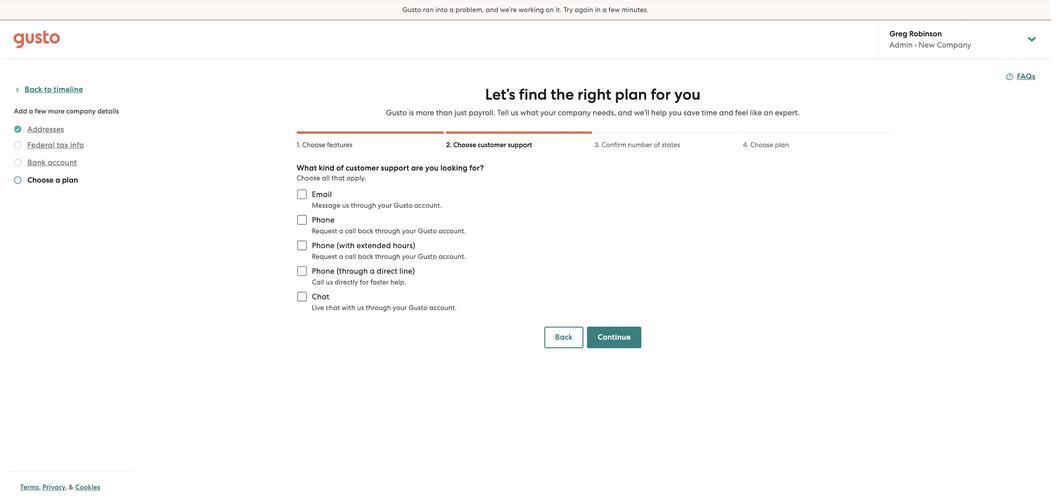 Task type: locate. For each thing, give the bounding box(es) containing it.
you up the save
[[675, 85, 701, 104]]

0 horizontal spatial more
[[48, 107, 65, 115]]

faqs button
[[1007, 71, 1036, 82]]

call us directly for faster help.
[[312, 278, 406, 287]]

email
[[312, 190, 332, 199]]

choose for choose plan
[[751, 141, 774, 149]]

cookies
[[75, 484, 100, 492]]

with
[[342, 304, 356, 312]]

us right tell
[[511, 108, 519, 117]]

plan
[[615, 85, 648, 104], [775, 141, 789, 149], [62, 176, 78, 185]]

2 vertical spatial plan
[[62, 176, 78, 185]]

a down account at the top left
[[55, 176, 60, 185]]

1 horizontal spatial company
[[558, 108, 591, 117]]

support inside what kind of customer support are you looking for? choose all that apply.
[[381, 163, 410, 173]]

of left states
[[654, 141, 661, 149]]

try
[[564, 6, 573, 14]]

1 horizontal spatial support
[[508, 141, 532, 149]]

through down faster at the left bottom of page
[[366, 304, 391, 312]]

company down the
[[558, 108, 591, 117]]

what
[[297, 163, 317, 173]]

0 vertical spatial check image
[[14, 141, 22, 149]]

1 horizontal spatial back
[[555, 333, 573, 342]]

your
[[541, 108, 556, 117], [378, 202, 392, 210], [402, 227, 416, 235], [402, 253, 416, 261], [393, 304, 407, 312]]

2 check image from the top
[[14, 176, 22, 184]]

you right help
[[669, 108, 682, 117]]

for
[[651, 85, 671, 104], [360, 278, 369, 287]]

1 vertical spatial customer
[[346, 163, 379, 173]]

and left we're at the top
[[486, 6, 499, 14]]

check image
[[14, 141, 22, 149], [14, 176, 22, 184]]

choose for choose a plan
[[27, 176, 54, 185]]

chat
[[312, 292, 330, 301]]

customer
[[478, 141, 507, 149], [346, 163, 379, 173]]

(with
[[337, 241, 355, 250]]

needs,
[[593, 108, 616, 117]]

0 vertical spatial plan
[[615, 85, 648, 104]]

admin
[[890, 40, 913, 49]]

, left &
[[65, 484, 67, 492]]

1 request from the top
[[312, 227, 337, 235]]

back down the phone (with extended hours)
[[358, 253, 374, 261]]

you right are
[[426, 163, 439, 173]]

addresses
[[27, 125, 64, 134]]

call up the (with
[[345, 227, 356, 235]]

of up the that
[[337, 163, 344, 173]]

choose customer support
[[454, 141, 532, 149]]

choose for choose customer support
[[454, 141, 476, 149]]

company
[[66, 107, 96, 115], [558, 108, 591, 117]]

privacy
[[42, 484, 65, 492]]

again
[[575, 6, 594, 14]]

robinson
[[910, 29, 942, 39]]

company down timeline
[[66, 107, 96, 115]]

federal tax info button
[[27, 140, 84, 150]]

Phone (with extended hours) checkbox
[[292, 236, 312, 256]]

call down the (with
[[345, 253, 356, 261]]

us inside let's find the right plan for you gusto is more than just payroll. tell us what your company needs, and we'll help you save time and feel like an expert.
[[511, 108, 519, 117]]

choose up looking
[[454, 141, 476, 149]]

0 horizontal spatial of
[[337, 163, 344, 173]]

greg robinson admin • new company
[[890, 29, 972, 49]]

2 request a call back through your gusto account. from the top
[[312, 253, 466, 261]]

customer up apply.
[[346, 163, 379, 173]]

choose up what
[[302, 141, 326, 149]]

customer up for?
[[478, 141, 507, 149]]

and
[[486, 6, 499, 14], [618, 108, 632, 117], [720, 108, 734, 117]]

through
[[351, 202, 376, 210], [375, 227, 401, 235], [375, 253, 401, 261], [366, 304, 391, 312]]

terms
[[20, 484, 39, 492]]

0 horizontal spatial plan
[[62, 176, 78, 185]]

help
[[652, 108, 667, 117]]

back for phone (with extended hours)
[[358, 253, 374, 261]]

1 vertical spatial phone
[[312, 241, 335, 250]]

choose a plan list
[[14, 124, 131, 188]]

2 phone from the top
[[312, 241, 335, 250]]

1 horizontal spatial of
[[654, 141, 661, 149]]

choose
[[302, 141, 326, 149], [454, 141, 476, 149], [751, 141, 774, 149], [297, 174, 320, 182], [27, 176, 54, 185]]

2 horizontal spatial and
[[720, 108, 734, 117]]

choose down like
[[751, 141, 774, 149]]

plan up we'll
[[615, 85, 648, 104]]

few up addresses 'button'
[[35, 107, 47, 115]]

of inside what kind of customer support are you looking for? choose all that apply.
[[337, 163, 344, 173]]

your down hours) at the left
[[402, 253, 416, 261]]

0 vertical spatial of
[[654, 141, 661, 149]]

info
[[70, 141, 84, 150]]

back button
[[545, 327, 584, 348]]

1 vertical spatial for
[[360, 278, 369, 287]]

1 vertical spatial check image
[[14, 176, 22, 184]]

3 phone from the top
[[312, 267, 335, 276]]

save
[[684, 108, 700, 117]]

2 back from the top
[[358, 253, 374, 261]]

gusto inside let's find the right plan for you gusto is more than just payroll. tell us what your company needs, and we'll help you save time and feel like an expert.
[[386, 108, 407, 117]]

help.
[[391, 278, 406, 287]]

cookies button
[[75, 482, 100, 493]]

back up the phone (with extended hours)
[[358, 227, 374, 235]]

0 horizontal spatial back
[[25, 85, 42, 94]]

0 vertical spatial back
[[358, 227, 374, 235]]

1 check image from the top
[[14, 141, 22, 149]]

bank
[[27, 158, 46, 167]]

&
[[69, 484, 74, 492]]

call
[[312, 278, 324, 287]]

and left feel
[[720, 108, 734, 117]]

plan inside let's find the right plan for you gusto is more than just payroll. tell us what your company needs, and we'll help you save time and feel like an expert.
[[615, 85, 648, 104]]

1 horizontal spatial plan
[[615, 85, 648, 104]]

few
[[609, 6, 620, 14], [35, 107, 47, 115]]

choose down what
[[297, 174, 320, 182]]

1 vertical spatial call
[[345, 253, 356, 261]]

choose for choose features
[[302, 141, 326, 149]]

through for phone (with extended hours)
[[375, 253, 401, 261]]

1 horizontal spatial ,
[[65, 484, 67, 492]]

your for phone
[[402, 227, 416, 235]]

more right is
[[416, 108, 434, 117]]

than
[[436, 108, 453, 117]]

check image down check image
[[14, 176, 22, 184]]

let's
[[485, 85, 516, 104]]

choose down bank
[[27, 176, 54, 185]]

1 horizontal spatial for
[[651, 85, 671, 104]]

1 vertical spatial back
[[555, 333, 573, 342]]

plan down account at the top left
[[62, 176, 78, 185]]

0 horizontal spatial customer
[[346, 163, 379, 173]]

and left we'll
[[618, 108, 632, 117]]

request down the (with
[[312, 253, 337, 261]]

your down help.
[[393, 304, 407, 312]]

choose inside list
[[27, 176, 54, 185]]

0 vertical spatial you
[[675, 85, 701, 104]]

you inside what kind of customer support are you looking for? choose all that apply.
[[426, 163, 439, 173]]

0 vertical spatial for
[[651, 85, 671, 104]]

1 vertical spatial request
[[312, 253, 337, 261]]

phone down 'message'
[[312, 216, 335, 225]]

continue
[[598, 333, 631, 342]]

account. for phone (with extended hours)
[[439, 253, 466, 261]]

1 horizontal spatial few
[[609, 6, 620, 14]]

1 vertical spatial support
[[381, 163, 410, 173]]

for down the phone (through a direct line)
[[360, 278, 369, 287]]

of
[[654, 141, 661, 149], [337, 163, 344, 173]]

0 vertical spatial request
[[312, 227, 337, 235]]

2 request from the top
[[312, 253, 337, 261]]

, left privacy link
[[39, 484, 41, 492]]

that
[[332, 174, 345, 182]]

a right in
[[603, 6, 607, 14]]

phone for phone (with extended hours)
[[312, 241, 335, 250]]

back for back
[[555, 333, 573, 342]]

it.
[[556, 6, 562, 14]]

1 vertical spatial few
[[35, 107, 47, 115]]

your for phone (with extended hours)
[[402, 253, 416, 261]]

check image
[[14, 159, 22, 167]]

0 vertical spatial request a call back through your gusto account.
[[312, 227, 466, 235]]

through up direct
[[375, 253, 401, 261]]

2 vertical spatial phone
[[312, 267, 335, 276]]

1 call from the top
[[345, 227, 356, 235]]

support down what
[[508, 141, 532, 149]]

,
[[39, 484, 41, 492], [65, 484, 67, 492]]

2 vertical spatial you
[[426, 163, 439, 173]]

1 phone from the top
[[312, 216, 335, 225]]

call for phone
[[345, 227, 356, 235]]

gusto
[[403, 6, 422, 14], [386, 108, 407, 117], [394, 202, 413, 210], [418, 227, 437, 235], [418, 253, 437, 261], [409, 304, 428, 312]]

customer inside what kind of customer support are you looking for? choose all that apply.
[[346, 163, 379, 173]]

a
[[450, 6, 454, 14], [603, 6, 607, 14], [29, 107, 33, 115], [55, 176, 60, 185], [339, 227, 344, 235], [339, 253, 344, 261], [370, 267, 375, 276]]

find
[[519, 85, 547, 104]]

to
[[44, 85, 52, 94]]

back
[[25, 85, 42, 94], [555, 333, 573, 342]]

the
[[551, 85, 574, 104]]

your right what
[[541, 108, 556, 117]]

new
[[919, 40, 936, 49]]

directly
[[335, 278, 358, 287]]

live chat with us through your gusto account.
[[312, 304, 457, 312]]

check image down the circle check 'image'
[[14, 141, 22, 149]]

support
[[508, 141, 532, 149], [381, 163, 410, 173]]

plan down expert.
[[775, 141, 789, 149]]

0 vertical spatial back
[[25, 85, 42, 94]]

request
[[312, 227, 337, 235], [312, 253, 337, 261]]

request a call back through your gusto account. up direct
[[312, 253, 466, 261]]

you for are
[[426, 163, 439, 173]]

your up hours) at the left
[[402, 227, 416, 235]]

privacy link
[[42, 484, 65, 492]]

1 vertical spatial of
[[337, 163, 344, 173]]

greg
[[890, 29, 908, 39]]

0 vertical spatial phone
[[312, 216, 335, 225]]

2 call from the top
[[345, 253, 356, 261]]

1 request a call back through your gusto account. from the top
[[312, 227, 466, 235]]

request a call back through your gusto account. for phone (with extended hours)
[[312, 253, 466, 261]]

phone up call
[[312, 267, 335, 276]]

1 horizontal spatial more
[[416, 108, 434, 117]]

few right in
[[609, 6, 620, 14]]

support left are
[[381, 163, 410, 173]]

we'll
[[634, 108, 650, 117]]

problem,
[[456, 6, 484, 14]]

right
[[578, 85, 612, 104]]

phone left the (with
[[312, 241, 335, 250]]

request a call back through your gusto account.
[[312, 227, 466, 235], [312, 253, 466, 261]]

more up addresses 'button'
[[48, 107, 65, 115]]

2 , from the left
[[65, 484, 67, 492]]

1 vertical spatial request a call back through your gusto account.
[[312, 253, 466, 261]]

0 horizontal spatial ,
[[39, 484, 41, 492]]

1 back from the top
[[358, 227, 374, 235]]

1 horizontal spatial customer
[[478, 141, 507, 149]]

request up the (with
[[312, 227, 337, 235]]

Phone (through a direct line) checkbox
[[292, 261, 312, 281]]

for up help
[[651, 85, 671, 104]]

account. for chat
[[430, 304, 457, 312]]

0 vertical spatial support
[[508, 141, 532, 149]]

1 vertical spatial back
[[358, 253, 374, 261]]

2 horizontal spatial plan
[[775, 141, 789, 149]]

request a call back through your gusto account. up extended
[[312, 227, 466, 235]]

terms , privacy , & cookies
[[20, 484, 100, 492]]

0 vertical spatial call
[[345, 227, 356, 235]]

account.
[[415, 202, 442, 210], [439, 227, 466, 235], [439, 253, 466, 261], [430, 304, 457, 312]]

more
[[48, 107, 65, 115], [416, 108, 434, 117]]

0 horizontal spatial support
[[381, 163, 410, 173]]

you
[[675, 85, 701, 104], [669, 108, 682, 117], [426, 163, 439, 173]]

through up extended
[[375, 227, 401, 235]]



Task type: vqa. For each thing, say whether or not it's contained in the screenshot.
'What'
yes



Task type: describe. For each thing, give the bounding box(es) containing it.
home image
[[13, 30, 60, 48]]

what
[[521, 108, 539, 117]]

Chat checkbox
[[292, 287, 312, 307]]

continue button
[[587, 327, 642, 348]]

request for phone (with extended hours)
[[312, 253, 337, 261]]

addresses button
[[27, 124, 64, 135]]

plan inside list
[[62, 176, 78, 185]]

account
[[48, 158, 77, 167]]

call for phone (with extended hours)
[[345, 253, 356, 261]]

your inside let's find the right plan for you gusto is more than just payroll. tell us what your company needs, and we'll help you save time and feel like an expert.
[[541, 108, 556, 117]]

in
[[595, 6, 601, 14]]

looking
[[441, 163, 468, 173]]

us right 'message'
[[342, 202, 349, 210]]

message
[[312, 202, 341, 210]]

choose features
[[302, 141, 353, 149]]

extended
[[357, 241, 391, 250]]

your down what kind of customer support are you looking for? choose all that apply.
[[378, 202, 392, 210]]

details
[[98, 107, 119, 115]]

back to timeline button
[[14, 84, 83, 95]]

kind
[[319, 163, 335, 173]]

states
[[662, 141, 681, 149]]

1 vertical spatial you
[[669, 108, 682, 117]]

minutes.
[[622, 6, 649, 14]]

back to timeline
[[25, 85, 83, 94]]

tell
[[497, 108, 509, 117]]

message us through your gusto account.
[[312, 202, 442, 210]]

request a call back through your gusto account. for phone
[[312, 227, 466, 235]]

through for chat
[[366, 304, 391, 312]]

bank account button
[[27, 157, 77, 168]]

choose plan
[[751, 141, 789, 149]]

1 horizontal spatial and
[[618, 108, 632, 117]]

a down the (with
[[339, 253, 344, 261]]

0 vertical spatial few
[[609, 6, 620, 14]]

let's find the right plan for you gusto is more than just payroll. tell us what your company needs, and we'll help you save time and feel like an expert.
[[386, 85, 800, 117]]

back for back to timeline
[[25, 85, 42, 94]]

of for kind
[[337, 163, 344, 173]]

ran
[[423, 6, 434, 14]]

on
[[546, 6, 554, 14]]

through for phone
[[375, 227, 401, 235]]

confirm number of states
[[602, 141, 681, 149]]

features
[[327, 141, 353, 149]]

for?
[[470, 163, 484, 173]]

faqs
[[1018, 72, 1036, 81]]

(through
[[337, 267, 368, 276]]

like
[[751, 108, 762, 117]]

hours)
[[393, 241, 416, 250]]

1 , from the left
[[39, 484, 41, 492]]

federal
[[27, 141, 55, 150]]

phone for phone
[[312, 216, 335, 225]]

line)
[[400, 267, 415, 276]]

choose inside what kind of customer support are you looking for? choose all that apply.
[[297, 174, 320, 182]]

0 horizontal spatial for
[[360, 278, 369, 287]]

number
[[628, 141, 653, 149]]

phone (with extended hours)
[[312, 241, 416, 250]]

apply.
[[347, 174, 366, 182]]

bank account
[[27, 158, 77, 167]]

you for for
[[675, 85, 701, 104]]

working
[[519, 6, 544, 14]]

time
[[702, 108, 718, 117]]

a inside list
[[55, 176, 60, 185]]

0 horizontal spatial few
[[35, 107, 47, 115]]

0 vertical spatial customer
[[478, 141, 507, 149]]

feel
[[736, 108, 749, 117]]

timeline
[[54, 85, 83, 94]]

an
[[764, 108, 774, 117]]

phone for phone (through a direct line)
[[312, 267, 335, 276]]

0 horizontal spatial company
[[66, 107, 96, 115]]

more inside let's find the right plan for you gusto is more than just payroll. tell us what your company needs, and we'll help you save time and feel like an expert.
[[416, 108, 434, 117]]

just
[[455, 108, 467, 117]]

federal tax info
[[27, 141, 84, 150]]

is
[[409, 108, 414, 117]]

request for phone
[[312, 227, 337, 235]]

phone (through a direct line)
[[312, 267, 415, 276]]

Phone checkbox
[[292, 210, 312, 230]]

us right the with
[[357, 304, 364, 312]]

expert.
[[775, 108, 800, 117]]

are
[[411, 163, 424, 173]]

•
[[915, 40, 917, 49]]

all
[[322, 174, 330, 182]]

live
[[312, 304, 324, 312]]

what kind of customer support are you looking for? choose all that apply.
[[297, 163, 484, 182]]

your for chat
[[393, 304, 407, 312]]

account. for phone
[[439, 227, 466, 235]]

0 horizontal spatial and
[[486, 6, 499, 14]]

through down apply.
[[351, 202, 376, 210]]

Email checkbox
[[292, 185, 312, 204]]

1 vertical spatial plan
[[775, 141, 789, 149]]

direct
[[377, 267, 398, 276]]

into
[[436, 6, 448, 14]]

a up the (with
[[339, 227, 344, 235]]

add
[[14, 107, 27, 115]]

for inside let's find the right plan for you gusto is more than just payroll. tell us what your company needs, and we'll help you save time and feel like an expert.
[[651, 85, 671, 104]]

chat
[[326, 304, 340, 312]]

payroll.
[[469, 108, 496, 117]]

company inside let's find the right plan for you gusto is more than just payroll. tell us what your company needs, and we'll help you save time and feel like an expert.
[[558, 108, 591, 117]]

faster
[[371, 278, 389, 287]]

back for phone
[[358, 227, 374, 235]]

terms link
[[20, 484, 39, 492]]

of for number
[[654, 141, 661, 149]]

tax
[[57, 141, 68, 150]]

choose a plan
[[27, 176, 78, 185]]

a right add
[[29, 107, 33, 115]]

gusto ran into a problem, and we're working on it. try again in a few minutes.
[[403, 6, 649, 14]]

circle check image
[[14, 124, 22, 135]]

add a few more company details
[[14, 107, 119, 115]]

confirm
[[602, 141, 627, 149]]

a right into
[[450, 6, 454, 14]]

us right call
[[326, 278, 333, 287]]

a up faster at the left bottom of page
[[370, 267, 375, 276]]



